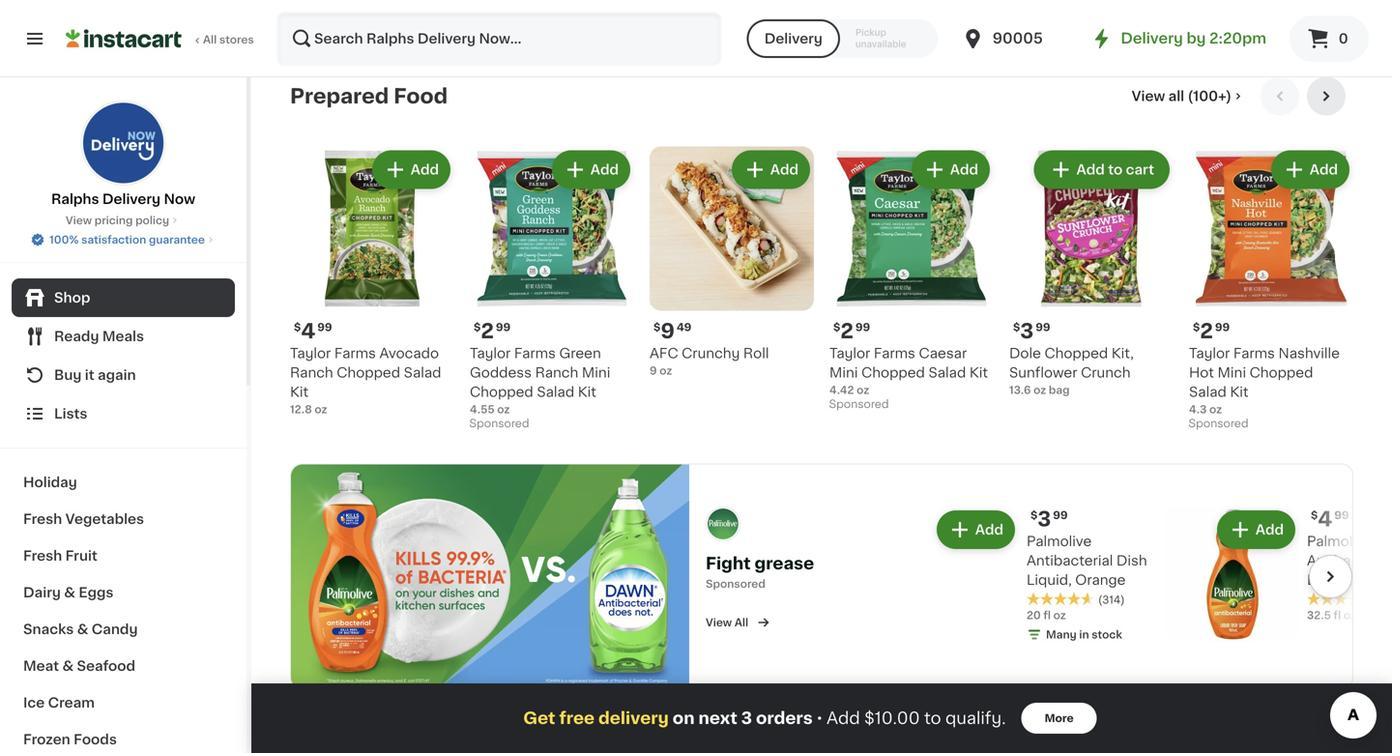 Task type: vqa. For each thing, say whether or not it's contained in the screenshot.
Blue
no



Task type: describe. For each thing, give the bounding box(es) containing it.
holiday link
[[12, 464, 235, 501]]

49
[[677, 322, 692, 333]]

hot
[[1190, 366, 1215, 380]]

kit inside taylor farms avocado ranch chopped salad kit 12.8 oz
[[290, 385, 309, 399]]

add to cart button
[[1036, 152, 1168, 187]]

(314)
[[1099, 595, 1125, 606]]

buy
[[54, 368, 82, 382]]

90005
[[993, 31, 1043, 45]]

dole
[[1010, 347, 1041, 360]]

farms for nashville
[[1234, 347, 1275, 360]]

taylor farms avocado ranch chopped salad kit 12.8 oz
[[290, 347, 441, 415]]

90005 button
[[962, 12, 1078, 66]]

chopped inside taylor farms nashville hot mini chopped salad kit 4.3 oz
[[1250, 366, 1314, 380]]

$ for afc crunchy roll
[[654, 322, 661, 333]]

ready meals button
[[12, 317, 235, 356]]

seafood
[[77, 660, 135, 673]]

oz up many
[[1054, 610, 1067, 621]]

view all (100+)
[[1132, 89, 1232, 103]]

product group containing 4
[[290, 147, 455, 417]]

in
[[1080, 630, 1090, 640]]

1 horizontal spatial see eligible items button
[[1010, 17, 1174, 50]]

4.3
[[1190, 404, 1207, 415]]

see eligible items see eligible items
[[850, 9, 1153, 40]]

shop
[[54, 291, 90, 305]]

personal
[[290, 714, 384, 735]]

$ 3 99 for dole chopped kit, sunflower crunch
[[1014, 321, 1051, 341]]

32.5
[[1307, 610, 1332, 621]]

product group containing 3
[[1010, 147, 1174, 398]]

spo
[[706, 579, 727, 590]]

2:20pm
[[1210, 31, 1267, 45]]

99 for sunflower
[[1036, 322, 1051, 333]]

taylor for goddess
[[470, 347, 511, 360]]

oz right 32.5
[[1344, 610, 1357, 621]]

fl for 4
[[1334, 610, 1342, 621]]

palmolive antibacterial dish liquid, orange
[[1027, 535, 1148, 587]]

meat & seafood link
[[12, 648, 235, 685]]

frozen foods
[[23, 733, 117, 747]]

Search field
[[279, 14, 720, 64]]

0 horizontal spatial see
[[850, 9, 877, 22]]

pricing
[[95, 215, 133, 226]]

4 product group from the left
[[830, 147, 994, 415]]

fresh for fresh fruit
[[23, 549, 62, 563]]

mini inside the taylor farms green goddess ranch mini chopped salad kit 4.55 oz
[[582, 366, 611, 380]]

food
[[394, 86, 448, 106]]

2 product group from the left
[[470, 147, 634, 435]]

taylor farms nashville hot mini chopped salad kit 4.3 oz
[[1190, 347, 1340, 415]]

$ for taylor farms nashville hot mini chopped salad kit
[[1193, 322, 1200, 333]]

afc crunchy roll 9 oz
[[650, 347, 769, 376]]

eggs
[[79, 586, 114, 600]]

$ 2 99 for taylor farms nashville hot mini chopped salad kit
[[1193, 321, 1230, 341]]

sponsored badge image for 4.42
[[830, 399, 888, 411]]

farms for caesar
[[874, 347, 916, 360]]

nsored
[[727, 579, 766, 590]]

by
[[1187, 31, 1206, 45]]

cart
[[1126, 163, 1155, 176]]

& for meat
[[62, 660, 74, 673]]

delivery
[[599, 710, 669, 727]]

dairy & eggs link
[[12, 574, 235, 611]]

sunflower
[[1010, 366, 1078, 380]]

ralphs delivery now
[[51, 192, 195, 206]]

salad inside taylor farms avocado ranch chopped salad kit 12.8 oz
[[404, 366, 441, 380]]

fight
[[706, 556, 751, 572]]

chopped inside the taylor farms green goddess ranch mini chopped salad kit 4.55 oz
[[470, 385, 534, 399]]

fresh vegetables
[[23, 513, 144, 526]]

dish
[[1117, 554, 1148, 568]]

candy
[[92, 623, 138, 636]]

foods
[[74, 733, 117, 747]]

0 horizontal spatial delivery
[[102, 192, 161, 206]]

$ 3 99 for palmolive antibacterial dish liquid, orange
[[1031, 509, 1068, 530]]

view pricing policy
[[66, 215, 169, 226]]

ranch inside the taylor farms green goddess ranch mini chopped salad kit 4.55 oz
[[535, 366, 579, 380]]

ralphs
[[51, 192, 99, 206]]

2 for taylor farms nashville hot mini chopped salad kit
[[1200, 321, 1214, 341]]

treatment tracker modal dialog
[[251, 684, 1393, 753]]

add inside treatment tracker modal dialog
[[827, 710, 860, 727]]

1 horizontal spatial eligible
[[1060, 27, 1111, 40]]

crunch
[[1081, 366, 1131, 380]]

liquid,
[[1027, 574, 1072, 587]]

instacart logo image
[[66, 27, 182, 50]]

green
[[559, 347, 601, 360]]

oz inside dole chopped kit, sunflower crunch 13.6 oz bag
[[1034, 385, 1047, 396]]

stock
[[1092, 630, 1123, 640]]

2 for taylor farms green goddess ranch mini chopped salad kit
[[481, 321, 494, 341]]

100% satisfaction guarantee button
[[30, 228, 217, 248]]

view for view all (100+)
[[1132, 89, 1166, 103]]

ralphs delivery now link
[[51, 101, 195, 209]]

to inside treatment tracker modal dialog
[[924, 710, 942, 727]]

delivery by 2:20pm
[[1121, 31, 1267, 45]]

grease
[[755, 556, 814, 572]]

antibacterial
[[1027, 554, 1113, 568]]

add inside button
[[1077, 163, 1105, 176]]

4 for palmolive antibacteria
[[1318, 509, 1333, 530]]

0 vertical spatial items
[[934, 9, 974, 22]]

nashville
[[1279, 347, 1340, 360]]

$ 4 99 for palmolive antibacteria
[[1311, 509, 1350, 530]]

ready
[[54, 330, 99, 343]]

buy it again link
[[12, 356, 235, 395]]

kit inside the taylor farms green goddess ranch mini chopped salad kit 4.55 oz
[[578, 385, 597, 399]]

kit inside taylor farms nashville hot mini chopped salad kit 4.3 oz
[[1231, 385, 1249, 399]]

dairy & eggs
[[23, 586, 114, 600]]

$ 4 99 for taylor farms avocado ranch chopped salad kit
[[294, 321, 332, 341]]

oz inside taylor farms caesar mini chopped salad kit 4.42 oz
[[857, 385, 870, 396]]

1 vertical spatial all
[[735, 618, 749, 628]]

2 for taylor farms caesar mini chopped salad kit
[[841, 321, 854, 341]]

kit,
[[1112, 347, 1134, 360]]

palmolive for 4
[[1307, 535, 1373, 548]]

0 button
[[1290, 15, 1369, 62]]

snacks & candy
[[23, 623, 138, 636]]

care
[[389, 714, 441, 735]]

dole chopped kit, sunflower crunch 13.6 oz bag
[[1010, 347, 1134, 396]]

oz inside taylor farms nashville hot mini chopped salad kit 4.3 oz
[[1210, 404, 1223, 415]]

3 for dole chopped kit, sunflower crunch
[[1021, 321, 1034, 341]]

orders
[[756, 710, 813, 727]]

20
[[1027, 610, 1041, 621]]

chopped inside taylor farms avocado ranch chopped salad kit 12.8 oz
[[337, 366, 400, 380]]

many in stock
[[1046, 630, 1123, 640]]

99 for goddess
[[496, 322, 511, 333]]

orange
[[1076, 574, 1126, 587]]

$ 2 99 for taylor farms caesar mini chopped salad kit
[[834, 321, 871, 341]]

policy
[[135, 215, 169, 226]]

fight grease spo nsored
[[706, 556, 814, 590]]

sponsored badge image for kit
[[1190, 419, 1248, 430]]

ultra palmolive image
[[706, 507, 741, 542]]

it
[[85, 368, 94, 382]]

chopped inside dole chopped kit, sunflower crunch 13.6 oz bag
[[1045, 347, 1109, 360]]

snacks & candy link
[[12, 611, 235, 648]]

get
[[523, 710, 556, 727]]

holiday
[[23, 476, 77, 489]]

ready meals
[[54, 330, 144, 343]]

oz inside afc crunchy roll 9 oz
[[660, 366, 672, 376]]

qualify.
[[946, 710, 1006, 727]]

$ for taylor farms green goddess ranch mini chopped salad kit
[[474, 322, 481, 333]]



Task type: locate. For each thing, give the bounding box(es) containing it.
1 ranch from the left
[[290, 366, 333, 380]]

4 up 'palmolive antibacteria'
[[1318, 509, 1333, 530]]

1 horizontal spatial view
[[706, 618, 732, 628]]

1 vertical spatial items
[[1114, 27, 1153, 40]]

farms up goddess
[[514, 347, 556, 360]]

1 horizontal spatial ranch
[[535, 366, 579, 380]]

all left stores
[[203, 34, 217, 45]]

$
[[294, 322, 301, 333], [474, 322, 481, 333], [654, 322, 661, 333], [834, 322, 841, 333], [1014, 322, 1021, 333], [1193, 322, 1200, 333], [1031, 510, 1038, 521], [1311, 510, 1318, 521]]

oz right 12.8
[[315, 404, 327, 415]]

4 inside product group
[[301, 321, 316, 341]]

$ for palmolive antibacterial dish liquid, orange
[[1031, 510, 1038, 521]]

2 up hot
[[1200, 321, 1214, 341]]

salad down "green"
[[537, 385, 575, 399]]

snacks
[[23, 623, 74, 636]]

farms left 'caesar'
[[874, 347, 916, 360]]

4 up taylor farms avocado ranch chopped salad kit 12.8 oz
[[301, 321, 316, 341]]

$ inside $ 9 49
[[654, 322, 661, 333]]

ice
[[23, 696, 45, 710]]

4.42
[[830, 385, 854, 396]]

2 2 from the left
[[841, 321, 854, 341]]

2 vertical spatial view
[[706, 618, 732, 628]]

1 product group from the left
[[290, 147, 455, 417]]

&
[[64, 586, 75, 600], [77, 623, 88, 636], [62, 660, 74, 673]]

to right $10.00
[[924, 710, 942, 727]]

chopped inside taylor farms caesar mini chopped salad kit 4.42 oz
[[862, 366, 925, 380]]

& right meat at the bottom left
[[62, 660, 74, 673]]

2 horizontal spatial delivery
[[1121, 31, 1184, 45]]

free
[[559, 710, 595, 727]]

0 vertical spatial see
[[850, 9, 877, 22]]

0 horizontal spatial view
[[66, 215, 92, 226]]

1 vertical spatial 3
[[1038, 509, 1051, 530]]

2 fl from the left
[[1334, 610, 1342, 621]]

salad up 4.3
[[1190, 385, 1227, 399]]

12.8
[[290, 404, 312, 415]]

$ 3 99 up antibacterial
[[1031, 509, 1068, 530]]

get free delivery on next 3 orders • add $10.00 to qualify.
[[523, 710, 1006, 727]]

taylor for mini
[[830, 347, 871, 360]]

view all
[[706, 618, 749, 628]]

3 inside product group
[[1021, 321, 1034, 341]]

0 vertical spatial 9
[[661, 321, 675, 341]]

view all (100+) link
[[1132, 87, 1246, 106]]

1 horizontal spatial 9
[[661, 321, 675, 341]]

6 product group from the left
[[1190, 147, 1354, 435]]

2 vertical spatial 3
[[742, 710, 752, 727]]

sponsored badge image for salad
[[470, 419, 528, 430]]

vegetables
[[65, 513, 144, 526]]

fl right "20"
[[1044, 610, 1051, 621]]

2 horizontal spatial 3
[[1038, 509, 1051, 530]]

wednesday
[[446, 714, 572, 735]]

3 for palmolive antibacterial dish liquid, orange
[[1038, 509, 1051, 530]]

mini down "green"
[[582, 366, 611, 380]]

$ up 12.8
[[294, 322, 301, 333]]

& left candy on the left bottom
[[77, 623, 88, 636]]

1 vertical spatial &
[[77, 623, 88, 636]]

$ for dole chopped kit, sunflower crunch
[[1014, 322, 1021, 333]]

chopped down nashville
[[1250, 366, 1314, 380]]

0 vertical spatial 4
[[301, 321, 316, 341]]

0 vertical spatial view
[[1132, 89, 1166, 103]]

all down nsored
[[735, 618, 749, 628]]

salad
[[404, 366, 441, 380], [929, 366, 966, 380], [537, 385, 575, 399], [1190, 385, 1227, 399]]

0 vertical spatial $ 3 99
[[1014, 321, 1051, 341]]

100%
[[49, 235, 79, 245]]

1 horizontal spatial to
[[1108, 163, 1123, 176]]

product group
[[290, 147, 455, 417], [470, 147, 634, 435], [650, 147, 814, 379], [830, 147, 994, 415], [1010, 147, 1174, 398], [1190, 147, 1354, 435]]

sponsored badge image down 4.55
[[470, 419, 528, 430]]

mini up the 4.42
[[830, 366, 858, 380]]

9 inside afc crunchy roll 9 oz
[[650, 366, 657, 376]]

3 inside treatment tracker modal dialog
[[742, 710, 752, 727]]

goddess
[[470, 366, 532, 380]]

taylor up goddess
[[470, 347, 511, 360]]

1 vertical spatial fresh
[[23, 549, 62, 563]]

view down spo
[[706, 618, 732, 628]]

delivery
[[1121, 31, 1184, 45], [765, 32, 823, 45], [102, 192, 161, 206]]

$ 4 99 inside product group
[[294, 321, 332, 341]]

20 fl oz
[[1027, 610, 1067, 621]]

taylor for hot
[[1190, 347, 1230, 360]]

1 taylor from the left
[[290, 347, 331, 360]]

oz down afc
[[660, 366, 672, 376]]

view for view pricing policy
[[66, 215, 92, 226]]

0 horizontal spatial all
[[203, 34, 217, 45]]

taylor up hot
[[1190, 347, 1230, 360]]

prepared food
[[290, 86, 448, 106]]

palmolive inside 'palmolive antibacteria'
[[1307, 535, 1373, 548]]

palmolive inside palmolive antibacterial dish liquid, orange
[[1027, 535, 1092, 548]]

sponsored badge image down 4.3
[[1190, 419, 1248, 430]]

taylor for ranch
[[290, 347, 331, 360]]

9 left 49
[[661, 321, 675, 341]]

$ up dole
[[1014, 322, 1021, 333]]

0 horizontal spatial eligible
[[880, 9, 931, 22]]

taylor inside taylor farms avocado ranch chopped salad kit 12.8 oz
[[290, 347, 331, 360]]

farms inside the taylor farms green goddess ranch mini chopped salad kit 4.55 oz
[[514, 347, 556, 360]]

$ 4 99 up taylor farms avocado ranch chopped salad kit 12.8 oz
[[294, 321, 332, 341]]

& inside "link"
[[77, 623, 88, 636]]

0 horizontal spatial 9
[[650, 366, 657, 376]]

0 vertical spatial eligible
[[880, 9, 931, 22]]

1 horizontal spatial items
[[1114, 27, 1153, 40]]

chopped up crunch
[[1045, 347, 1109, 360]]

lists link
[[12, 395, 235, 433]]

3 2 from the left
[[1200, 321, 1214, 341]]

4 taylor from the left
[[1190, 347, 1230, 360]]

ranch up 12.8
[[290, 366, 333, 380]]

more button
[[1022, 703, 1097, 734]]

again
[[98, 368, 136, 382]]

guarantee
[[149, 235, 205, 245]]

99 up taylor farms caesar mini chopped salad kit 4.42 oz
[[856, 322, 871, 333]]

1 horizontal spatial $ 2 99
[[834, 321, 871, 341]]

3 farms from the left
[[874, 347, 916, 360]]

2 mini from the left
[[830, 366, 858, 380]]

3 $ 2 99 from the left
[[1193, 321, 1230, 341]]

1 fl from the left
[[1044, 610, 1051, 621]]

view pricing policy link
[[66, 213, 181, 228]]

ready meals link
[[12, 317, 235, 356]]

$ 4 99 up 'palmolive antibacteria'
[[1311, 509, 1350, 530]]

palmolive up antibacterial
[[1027, 535, 1092, 548]]

oz inside the taylor farms green goddess ranch mini chopped salad kit 4.55 oz
[[497, 404, 510, 415]]

1 horizontal spatial all
[[735, 618, 749, 628]]

fresh down holiday
[[23, 513, 62, 526]]

fresh for fresh vegetables
[[23, 513, 62, 526]]

all
[[1169, 89, 1185, 103]]

to
[[1108, 163, 1123, 176], [924, 710, 942, 727]]

3 product group from the left
[[650, 147, 814, 379]]

3
[[1021, 321, 1034, 341], [1038, 509, 1051, 530], [742, 710, 752, 727]]

2 palmolive from the left
[[1307, 535, 1373, 548]]

1 horizontal spatial $ 4 99
[[1311, 509, 1350, 530]]

kit inside taylor farms caesar mini chopped salad kit 4.42 oz
[[970, 366, 988, 380]]

fl for 3
[[1044, 610, 1051, 621]]

99 up taylor farms nashville hot mini chopped salad kit 4.3 oz
[[1215, 322, 1230, 333]]

farms inside taylor farms nashville hot mini chopped salad kit 4.3 oz
[[1234, 347, 1275, 360]]

0 horizontal spatial $ 2 99
[[474, 321, 511, 341]]

$ up antibacterial
[[1031, 510, 1038, 521]]

2 fresh from the top
[[23, 549, 62, 563]]

0 horizontal spatial ranch
[[290, 366, 333, 380]]

palmolive up 32.5 fl oz
[[1307, 535, 1373, 548]]

0 vertical spatial to
[[1108, 163, 1123, 176]]

$ 9 49
[[654, 321, 692, 341]]

$ up afc
[[654, 322, 661, 333]]

delivery for delivery
[[765, 32, 823, 45]]

meat
[[23, 660, 59, 673]]

salad inside the taylor farms green goddess ranch mini chopped salad kit 4.55 oz
[[537, 385, 575, 399]]

0 horizontal spatial mini
[[582, 366, 611, 380]]

palmolive for 3
[[1027, 535, 1092, 548]]

2 horizontal spatial 2
[[1200, 321, 1214, 341]]

1 horizontal spatial delivery
[[765, 32, 823, 45]]

oz right the 4.42
[[857, 385, 870, 396]]

1 vertical spatial 9
[[650, 366, 657, 376]]

many
[[1046, 630, 1077, 640]]

to inside button
[[1108, 163, 1123, 176]]

2 vertical spatial &
[[62, 660, 74, 673]]

$ 2 99 up the 4.42
[[834, 321, 871, 341]]

0 vertical spatial fresh
[[23, 513, 62, 526]]

$ 2 99 for taylor farms green goddess ranch mini chopped salad kit
[[474, 321, 511, 341]]

2 taylor from the left
[[470, 347, 511, 360]]

4
[[301, 321, 316, 341], [1318, 509, 1333, 530]]

1 palmolive from the left
[[1027, 535, 1092, 548]]

fresh fruit
[[23, 549, 98, 563]]

(100+)
[[1188, 89, 1232, 103]]

$ 3 99 up dole
[[1014, 321, 1051, 341]]

prepared
[[290, 86, 389, 106]]

3 taylor from the left
[[830, 347, 871, 360]]

0 vertical spatial 3
[[1021, 321, 1034, 341]]

1 vertical spatial view
[[66, 215, 92, 226]]

2 horizontal spatial mini
[[1218, 366, 1247, 380]]

1 horizontal spatial sponsored badge image
[[830, 399, 888, 411]]

1 vertical spatial eligible
[[1060, 27, 1111, 40]]

& for dairy
[[64, 586, 75, 600]]

oz right 4.55
[[497, 404, 510, 415]]

cream
[[48, 696, 95, 710]]

add to cart
[[1077, 163, 1155, 176]]

oz right 4.3
[[1210, 404, 1223, 415]]

taylor
[[290, 347, 331, 360], [470, 347, 511, 360], [830, 347, 871, 360], [1190, 347, 1230, 360]]

delivery for delivery by 2:20pm
[[1121, 31, 1184, 45]]

avocado
[[380, 347, 439, 360]]

salad inside taylor farms caesar mini chopped salad kit 4.42 oz
[[929, 366, 966, 380]]

farms left nashville
[[1234, 347, 1275, 360]]

2
[[481, 321, 494, 341], [841, 321, 854, 341], [1200, 321, 1214, 341]]

ralphs delivery now logo image
[[81, 101, 166, 186]]

ranch down "green"
[[535, 366, 579, 380]]

taylor up 12.8
[[290, 347, 331, 360]]

farms left the avocado
[[335, 347, 376, 360]]

1 2 from the left
[[481, 321, 494, 341]]

99 for mini
[[856, 322, 871, 333]]

3 mini from the left
[[1218, 366, 1247, 380]]

fl right 32.5
[[1334, 610, 1342, 621]]

2 horizontal spatial sponsored badge image
[[1190, 419, 1248, 430]]

delivery button
[[747, 19, 840, 58]]

2 $ 2 99 from the left
[[834, 321, 871, 341]]

99 up taylor farms avocado ranch chopped salad kit 12.8 oz
[[317, 322, 332, 333]]

to left cart
[[1108, 163, 1123, 176]]

& for snacks
[[77, 623, 88, 636]]

1 horizontal spatial mini
[[830, 366, 858, 380]]

0 horizontal spatial $ 4 99
[[294, 321, 332, 341]]

2 farms from the left
[[514, 347, 556, 360]]

salad down the avocado
[[404, 366, 441, 380]]

fl
[[1044, 610, 1051, 621], [1334, 610, 1342, 621]]

bag
[[1049, 385, 1070, 396]]

fresh up "dairy"
[[23, 549, 62, 563]]

all
[[203, 34, 217, 45], [735, 618, 749, 628]]

chopped down goddess
[[470, 385, 534, 399]]

99 up dole
[[1036, 322, 1051, 333]]

5 product group from the left
[[1010, 147, 1174, 398]]

1 horizontal spatial palmolive
[[1307, 535, 1373, 548]]

0 horizontal spatial items
[[934, 9, 974, 22]]

0 horizontal spatial 3
[[742, 710, 752, 727]]

99
[[317, 322, 332, 333], [496, 322, 511, 333], [856, 322, 871, 333], [1036, 322, 1051, 333], [1215, 322, 1230, 333], [1053, 510, 1068, 521], [1335, 510, 1350, 521]]

0 horizontal spatial fl
[[1044, 610, 1051, 621]]

taylor up the 4.42
[[830, 347, 871, 360]]

0
[[1339, 32, 1349, 45]]

frozen
[[23, 733, 70, 747]]

shop link
[[12, 279, 235, 317]]

$ for palmolive antibacteria
[[1311, 510, 1318, 521]]

99 for hot
[[1215, 322, 1230, 333]]

oz
[[660, 366, 672, 376], [857, 385, 870, 396], [1034, 385, 1047, 396], [315, 404, 327, 415], [497, 404, 510, 415], [1210, 404, 1223, 415], [1054, 610, 1067, 621], [1344, 610, 1357, 621]]

0 vertical spatial all
[[203, 34, 217, 45]]

4 farms from the left
[[1234, 347, 1275, 360]]

0 horizontal spatial 4
[[301, 321, 316, 341]]

2 up goddess
[[481, 321, 494, 341]]

see
[[850, 9, 877, 22], [1030, 27, 1057, 40]]

0 horizontal spatial see eligible items button
[[830, 0, 994, 32]]

item carousel region
[[290, 77, 1354, 448]]

9 down afc
[[650, 366, 657, 376]]

farms for avocado
[[335, 347, 376, 360]]

mini
[[582, 366, 611, 380], [830, 366, 858, 380], [1218, 366, 1247, 380]]

delivery inside 'link'
[[1121, 31, 1184, 45]]

1 fresh from the top
[[23, 513, 62, 526]]

$ up goddess
[[474, 322, 481, 333]]

1 vertical spatial 4
[[1318, 509, 1333, 530]]

1 horizontal spatial see
[[1030, 27, 1057, 40]]

prepared food link
[[290, 85, 448, 108]]

1 vertical spatial $ 3 99
[[1031, 509, 1068, 530]]

taylor farms green goddess ranch mini chopped salad kit 4.55 oz
[[470, 347, 611, 415]]

0 vertical spatial $ 4 99
[[294, 321, 332, 341]]

ranch inside taylor farms avocado ranch chopped salad kit 12.8 oz
[[290, 366, 333, 380]]

$ 4 99
[[294, 321, 332, 341], [1311, 509, 1350, 530]]

1 $ 2 99 from the left
[[474, 321, 511, 341]]

farms inside taylor farms avocado ranch chopped salad kit 12.8 oz
[[335, 347, 376, 360]]

1 vertical spatial see
[[1030, 27, 1057, 40]]

★★★★★
[[1027, 592, 1095, 606], [1027, 592, 1095, 606], [1307, 592, 1375, 606], [1307, 592, 1375, 606]]

farms for green
[[514, 347, 556, 360]]

delivery inside button
[[765, 32, 823, 45]]

oz inside taylor farms avocado ranch chopped salad kit 12.8 oz
[[315, 404, 327, 415]]

99 up goddess
[[496, 322, 511, 333]]

1 mini from the left
[[582, 366, 611, 380]]

1 horizontal spatial 3
[[1021, 321, 1034, 341]]

sponsored badge image down the 4.42
[[830, 399, 888, 411]]

mini right hot
[[1218, 366, 1247, 380]]

None search field
[[277, 12, 722, 66]]

$ 2 99 up hot
[[1193, 321, 1230, 341]]

product group containing 9
[[650, 147, 814, 379]]

salad down 'caesar'
[[929, 366, 966, 380]]

3 right next
[[742, 710, 752, 727]]

fruit
[[65, 549, 98, 563]]

taylor inside taylor farms nashville hot mini chopped salad kit 4.3 oz
[[1190, 347, 1230, 360]]

99 for ranch
[[317, 322, 332, 333]]

mini inside taylor farms nashville hot mini chopped salad kit 4.3 oz
[[1218, 366, 1247, 380]]

1 vertical spatial to
[[924, 710, 942, 727]]

1 horizontal spatial 4
[[1318, 509, 1333, 530]]

taylor inside taylor farms caesar mini chopped salad kit 4.42 oz
[[830, 347, 871, 360]]

0 vertical spatial &
[[64, 586, 75, 600]]

99 up antibacterial
[[1053, 510, 1068, 521]]

buy it again
[[54, 368, 136, 382]]

1 horizontal spatial 2
[[841, 321, 854, 341]]

2 horizontal spatial $ 2 99
[[1193, 321, 1230, 341]]

sponsored badge image
[[830, 399, 888, 411], [470, 419, 528, 430], [1190, 419, 1248, 430]]

farms inside taylor farms caesar mini chopped salad kit 4.42 oz
[[874, 347, 916, 360]]

service type group
[[747, 19, 939, 58]]

0 horizontal spatial sponsored badge image
[[470, 419, 528, 430]]

taylor farms caesar mini chopped salad kit 4.42 oz
[[830, 347, 988, 396]]

•
[[817, 711, 823, 726]]

salad inside taylor farms nashville hot mini chopped salad kit 4.3 oz
[[1190, 385, 1227, 399]]

lists
[[54, 407, 87, 421]]

1 vertical spatial $ 4 99
[[1311, 509, 1350, 530]]

$ up the 4.42
[[834, 322, 841, 333]]

view left all
[[1132, 89, 1166, 103]]

1 horizontal spatial fl
[[1334, 610, 1342, 621]]

$ up hot
[[1193, 322, 1200, 333]]

oz down sunflower
[[1034, 385, 1047, 396]]

$ for taylor farms avocado ranch chopped salad kit
[[294, 322, 301, 333]]

all stores link
[[66, 12, 255, 66]]

stores
[[219, 34, 254, 45]]

view for view all
[[706, 618, 732, 628]]

$ 3 99 inside product group
[[1014, 321, 1051, 341]]

farms
[[335, 347, 376, 360], [514, 347, 556, 360], [874, 347, 916, 360], [1234, 347, 1275, 360]]

3 up dole
[[1021, 321, 1034, 341]]

items
[[934, 9, 974, 22], [1114, 27, 1153, 40]]

$10.00
[[865, 710, 920, 727]]

$ up 'palmolive antibacteria'
[[1311, 510, 1318, 521]]

chopped down the avocado
[[337, 366, 400, 380]]

& left eggs
[[64, 586, 75, 600]]

100% satisfaction guarantee
[[49, 235, 205, 245]]

all inside all stores link
[[203, 34, 217, 45]]

99 up 'palmolive antibacteria'
[[1335, 510, 1350, 521]]

1 farms from the left
[[335, 347, 376, 360]]

2 horizontal spatial view
[[1132, 89, 1166, 103]]

0 horizontal spatial to
[[924, 710, 942, 727]]

meals
[[102, 330, 144, 343]]

view inside item carousel 'region'
[[1132, 89, 1166, 103]]

ultra palmolive® antibacterial kills 99% of bacteria* on your dishes and kitchen surfaces vs. dawn® antibacterial does not**. *staph aureus, salmonella enterica, and e. coli 0157:h7 **dawn is a registered trademark of procter & gamble company. image
[[291, 465, 690, 689]]

taylor inside the taylor farms green goddess ranch mini chopped salad kit 4.55 oz
[[470, 347, 511, 360]]

4 for taylor farms avocado ranch chopped salad kit
[[301, 321, 316, 341]]

3 up antibacterial
[[1038, 509, 1051, 530]]

$ for taylor farms caesar mini chopped salad kit
[[834, 322, 841, 333]]

2 ranch from the left
[[535, 366, 579, 380]]

view down ralphs on the left top of page
[[66, 215, 92, 226]]

2 up the 4.42
[[841, 321, 854, 341]]

32.5 fl oz
[[1307, 610, 1357, 621]]

next
[[699, 710, 738, 727]]

palmolive
[[1027, 535, 1092, 548], [1307, 535, 1373, 548]]

0 horizontal spatial palmolive
[[1027, 535, 1092, 548]]

$ 2 99 up goddess
[[474, 321, 511, 341]]

mini inside taylor farms caesar mini chopped salad kit 4.42 oz
[[830, 366, 858, 380]]

0 horizontal spatial 2
[[481, 321, 494, 341]]

chopped down 'caesar'
[[862, 366, 925, 380]]



